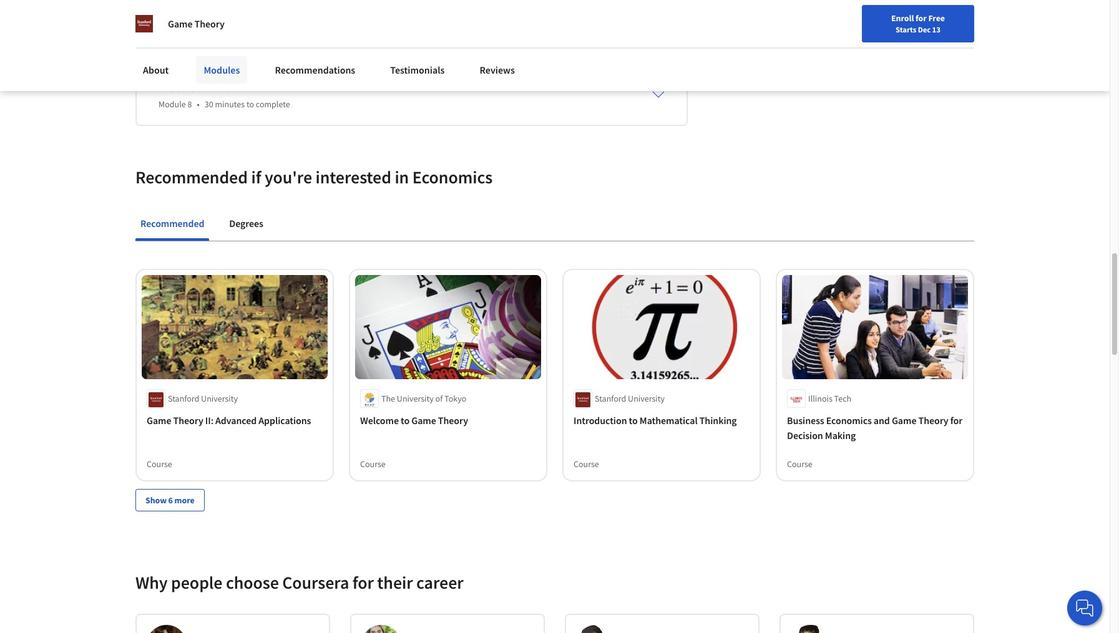 Task type: locate. For each thing, give the bounding box(es) containing it.
welcome
[[360, 415, 399, 427]]

career
[[417, 572, 464, 595]]

2 horizontal spatial university
[[628, 394, 665, 405]]

making
[[825, 430, 856, 442]]

university for ii:
[[201, 394, 238, 405]]

theory right and
[[919, 415, 949, 427]]

1 university from the left
[[201, 394, 238, 405]]

applications
[[259, 415, 311, 427]]

to
[[247, 98, 254, 110], [401, 415, 410, 427], [629, 415, 638, 427]]

course down introduction
[[574, 459, 599, 470]]

university up introduction to mathematical thinking
[[628, 394, 665, 405]]

decision
[[787, 430, 823, 442]]

economics
[[413, 166, 493, 188], [827, 415, 872, 427]]

recommended button
[[136, 208, 209, 238]]

stanford university up ii:
[[168, 394, 238, 405]]

1 horizontal spatial economics
[[827, 415, 872, 427]]

enroll for free starts dec 13
[[892, 12, 945, 34]]

theory
[[195, 17, 225, 30], [173, 415, 203, 427], [438, 415, 468, 427], [919, 415, 949, 427]]

testimonials
[[390, 64, 445, 76]]

course for business economics and game theory for decision making
[[787, 459, 813, 470]]

game right and
[[892, 415, 917, 427]]

0 vertical spatial recommended
[[136, 166, 248, 188]]

•
[[197, 98, 200, 110]]

introduction to mathematical thinking
[[574, 415, 737, 427]]

0 horizontal spatial for
[[353, 572, 374, 595]]

you're
[[265, 166, 312, 188]]

theory inside "link"
[[173, 415, 203, 427]]

1 course from the left
[[147, 459, 172, 470]]

modules
[[204, 64, 240, 76]]

2 course from the left
[[360, 459, 386, 470]]

course up show
[[147, 459, 172, 470]]

30
[[205, 98, 213, 110]]

show
[[145, 495, 167, 507]]

0 horizontal spatial university
[[201, 394, 238, 405]]

1 stanford university from the left
[[168, 394, 238, 405]]

1 vertical spatial recommended
[[140, 217, 204, 230]]

university
[[201, 394, 238, 405], [397, 394, 434, 405], [628, 394, 665, 405]]

recommendations
[[275, 64, 355, 76]]

to right welcome
[[401, 415, 410, 427]]

for inside business economics and game theory for decision making
[[951, 415, 963, 427]]

1 horizontal spatial to
[[401, 415, 410, 427]]

0 vertical spatial economics
[[413, 166, 493, 188]]

business economics and game theory for decision making
[[787, 415, 963, 442]]

to for welcome
[[401, 415, 410, 427]]

and
[[874, 415, 890, 427]]

1 horizontal spatial university
[[397, 394, 434, 405]]

course
[[147, 459, 172, 470], [360, 459, 386, 470], [574, 459, 599, 470], [787, 459, 813, 470]]

1 horizontal spatial for
[[916, 12, 927, 24]]

tech
[[835, 394, 852, 405]]

stanford university
[[168, 394, 238, 405], [595, 394, 665, 405]]

8
[[188, 98, 192, 110]]

stanford university up introduction to mathematical thinking
[[595, 394, 665, 405]]

2 university from the left
[[397, 394, 434, 405]]

recommended
[[136, 166, 248, 188], [140, 217, 204, 230]]

game
[[168, 17, 193, 30], [147, 415, 171, 427], [412, 415, 436, 427], [892, 415, 917, 427]]

more
[[175, 495, 195, 507]]

stanford up game theory ii: advanced applications
[[168, 394, 199, 405]]

economics right in
[[413, 166, 493, 188]]

choose
[[226, 572, 279, 595]]

2 stanford university from the left
[[595, 394, 665, 405]]

2 horizontal spatial to
[[629, 415, 638, 427]]

to right minutes
[[247, 98, 254, 110]]

of
[[436, 394, 443, 405]]

1 stanford from the left
[[168, 394, 199, 405]]

course down decision
[[787, 459, 813, 470]]

the university of tokyo
[[382, 394, 467, 405]]

None search field
[[178, 8, 478, 33]]

stanford for introduction
[[595, 394, 627, 405]]

welcome to game theory
[[360, 415, 468, 427]]

tokyo
[[445, 394, 467, 405]]

english
[[871, 14, 901, 27]]

0 horizontal spatial stanford
[[168, 394, 199, 405]]

course for welcome to game theory
[[360, 459, 386, 470]]

economics up 'making'
[[827, 415, 872, 427]]

game left ii:
[[147, 415, 171, 427]]

recommended if you're interested in economics
[[136, 166, 493, 188]]

1 horizontal spatial stanford university
[[595, 394, 665, 405]]

minutes
[[215, 98, 245, 110]]

for
[[916, 12, 927, 24], [951, 415, 963, 427], [353, 572, 374, 595]]

stanford
[[168, 394, 199, 405], [595, 394, 627, 405]]

0 vertical spatial for
[[916, 12, 927, 24]]

degrees button
[[224, 208, 268, 238]]

why people choose coursera for their career
[[136, 572, 464, 595]]

dec
[[918, 24, 931, 34]]

theory left ii:
[[173, 415, 203, 427]]

6
[[168, 495, 173, 507]]

1 vertical spatial for
[[951, 415, 963, 427]]

course down welcome
[[360, 459, 386, 470]]

show 6 more
[[145, 495, 195, 507]]

business
[[787, 415, 825, 427]]

3 course from the left
[[574, 459, 599, 470]]

the
[[382, 394, 395, 405]]

ii:
[[205, 415, 214, 427]]

2 stanford from the left
[[595, 394, 627, 405]]

free
[[929, 12, 945, 24]]

university up game theory ii: advanced applications
[[201, 394, 238, 405]]

2 horizontal spatial for
[[951, 415, 963, 427]]

to for introduction
[[629, 415, 638, 427]]

course for introduction to mathematical thinking
[[574, 459, 599, 470]]

3 university from the left
[[628, 394, 665, 405]]

0 horizontal spatial economics
[[413, 166, 493, 188]]

if
[[251, 166, 261, 188]]

stanford up introduction
[[595, 394, 627, 405]]

4 course from the left
[[787, 459, 813, 470]]

complete
[[256, 98, 290, 110]]

university up welcome to game theory
[[397, 394, 434, 405]]

show notifications image
[[942, 16, 957, 31]]

0 horizontal spatial stanford university
[[168, 394, 238, 405]]

reviews link
[[472, 56, 523, 84]]

1 horizontal spatial stanford
[[595, 394, 627, 405]]

1 vertical spatial economics
[[827, 415, 872, 427]]

recommended inside recommended button
[[140, 217, 204, 230]]

to right introduction
[[629, 415, 638, 427]]



Task type: describe. For each thing, give the bounding box(es) containing it.
introduction
[[574, 415, 627, 427]]

illinois
[[809, 394, 833, 405]]

english button
[[848, 0, 924, 41]]

why
[[136, 572, 168, 595]]

game theory ii: advanced applications link
[[147, 414, 323, 429]]

enroll
[[892, 12, 914, 24]]

university for mathematical
[[628, 394, 665, 405]]

stanford for game
[[168, 394, 199, 405]]

reviews
[[480, 64, 515, 76]]

degrees
[[229, 217, 263, 230]]

2 vertical spatial for
[[353, 572, 374, 595]]

their
[[377, 572, 413, 595]]

recommended for recommended if you're interested in economics
[[136, 166, 248, 188]]

about
[[143, 64, 169, 76]]

game inside business economics and game theory for decision making
[[892, 415, 917, 427]]

mathematical
[[640, 415, 698, 427]]

coursera
[[282, 572, 349, 595]]

university for game
[[397, 394, 434, 405]]

stanford university image
[[136, 15, 153, 32]]

course for game theory ii: advanced applications
[[147, 459, 172, 470]]

introduction to mathematical thinking link
[[574, 414, 750, 429]]

recommendation tabs tab list
[[136, 208, 975, 241]]

stanford university for to
[[595, 394, 665, 405]]

advanced
[[215, 415, 257, 427]]

business economics and game theory for decision making link
[[787, 414, 964, 444]]

chat with us image
[[1075, 599, 1095, 619]]

welcome to game theory link
[[360, 414, 536, 429]]

starts
[[896, 24, 917, 34]]

collection element
[[128, 241, 982, 532]]

game down the university of tokyo on the bottom left of the page
[[412, 415, 436, 427]]

recommended for recommended
[[140, 217, 204, 230]]

about link
[[136, 56, 176, 84]]

game theory
[[168, 17, 225, 30]]

game right stanford university image
[[168, 17, 193, 30]]

illinois tech
[[809, 394, 852, 405]]

theory up modules
[[195, 17, 225, 30]]

in
[[395, 166, 409, 188]]

people
[[171, 572, 223, 595]]

modules link
[[196, 56, 248, 84]]

module 8 • 30 minutes to complete
[[159, 98, 290, 110]]

theory inside business economics and game theory for decision making
[[919, 415, 949, 427]]

economics inside business economics and game theory for decision making
[[827, 415, 872, 427]]

module
[[159, 98, 186, 110]]

testimonials link
[[383, 56, 452, 84]]

thinking
[[700, 415, 737, 427]]

recommendations link
[[267, 56, 363, 84]]

for inside the enroll for free starts dec 13
[[916, 12, 927, 24]]

stanford university for theory
[[168, 394, 238, 405]]

interested
[[316, 166, 391, 188]]

13
[[933, 24, 941, 34]]

game theory ii: advanced applications
[[147, 415, 311, 427]]

game inside "link"
[[147, 415, 171, 427]]

show 6 more button
[[136, 490, 205, 512]]

0 horizontal spatial to
[[247, 98, 254, 110]]

theory down 'tokyo'
[[438, 415, 468, 427]]



Task type: vqa. For each thing, say whether or not it's contained in the screenshot.
scores
no



